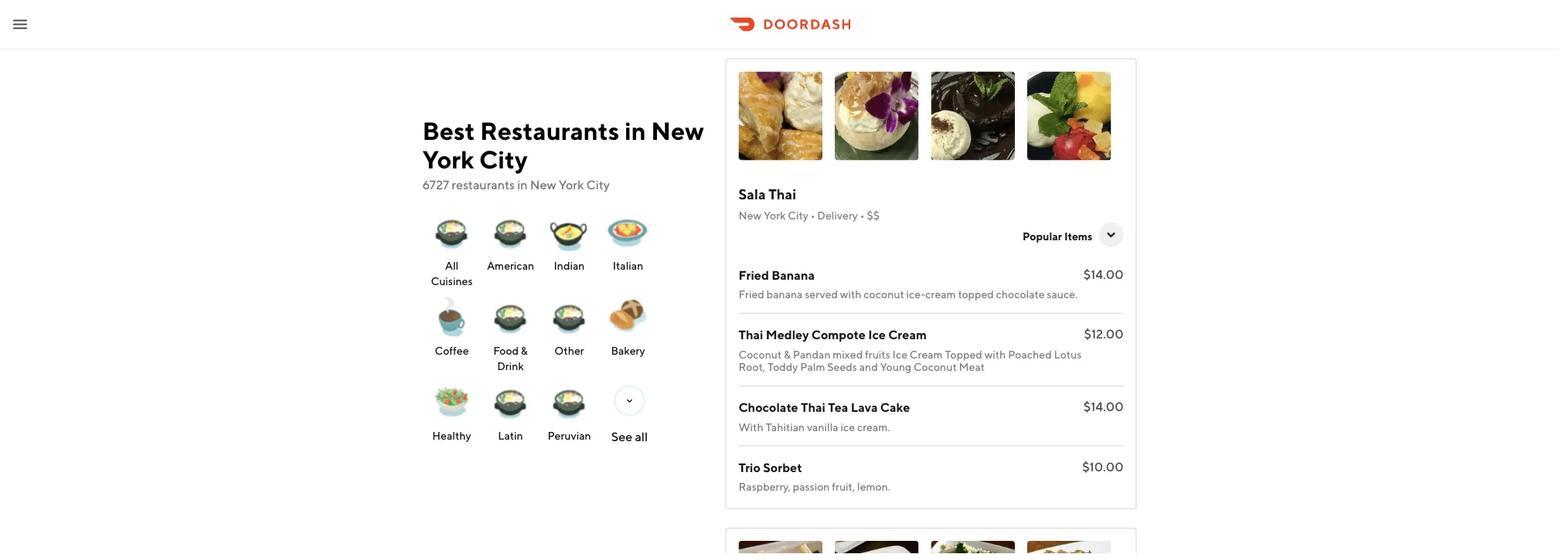Task type: vqa. For each thing, say whether or not it's contained in the screenshot.


Task type: locate. For each thing, give the bounding box(es) containing it.
coffee link
[[425, 289, 479, 374]]

root,
[[739, 361, 766, 374]]

1 horizontal spatial •
[[861, 209, 865, 222]]

seeds
[[828, 361, 858, 374]]

0 horizontal spatial york
[[423, 145, 475, 174]]

0 horizontal spatial •
[[811, 209, 816, 222]]

cream up young
[[889, 328, 927, 343]]

bakery link
[[601, 289, 655, 374]]

with right topped
[[985, 348, 1006, 361]]

0 horizontal spatial ice
[[869, 328, 886, 343]]

all
[[635, 429, 648, 444]]

2 horizontal spatial city
[[788, 209, 809, 222]]

$12.00
[[1085, 327, 1124, 342]]

sala
[[739, 186, 766, 203]]

thai inside sala thai new york city • delivery • $$
[[769, 186, 797, 203]]

chocolate
[[997, 289, 1045, 301]]

vanilla
[[807, 421, 839, 434]]

0 vertical spatial city
[[480, 145, 528, 174]]

0 horizontal spatial thai
[[739, 328, 764, 343]]

trio
[[739, 461, 761, 475]]

& inside food & drink
[[521, 344, 528, 357]]

2 vertical spatial thai
[[801, 401, 826, 415]]

0 vertical spatial with
[[841, 289, 862, 301]]

with right served
[[841, 289, 862, 301]]

toddy
[[768, 361, 799, 374]]

banana
[[772, 268, 815, 283]]

0 vertical spatial cream
[[889, 328, 927, 343]]

& down "medley"
[[784, 348, 791, 361]]

york
[[423, 145, 475, 174], [559, 177, 584, 192], [764, 209, 786, 222]]

see all region
[[423, 196, 713, 477]]

• left the delivery
[[811, 209, 816, 222]]

$14.00 inside fried banana fried banana served with coconut ice-cream topped chocolate sauce. $14.00
[[1084, 267, 1124, 282]]

food & drink link
[[484, 289, 538, 374]]

$14.00
[[1084, 267, 1124, 282], [1084, 400, 1124, 415]]

0 vertical spatial thai
[[769, 186, 797, 203]]

ice
[[869, 328, 886, 343], [893, 348, 908, 361]]

0 horizontal spatial &
[[521, 344, 528, 357]]

with
[[739, 421, 764, 434]]

coconut
[[739, 348, 782, 361], [914, 361, 957, 374]]

trio sorbet raspberry, passion fruit, lemon.
[[739, 461, 891, 494]]

1 horizontal spatial new
[[651, 116, 705, 145]]

see
[[612, 429, 633, 444]]

fruit,
[[832, 481, 856, 494]]

& right food
[[521, 344, 528, 357]]

1 vertical spatial city
[[587, 177, 610, 192]]

1 horizontal spatial in
[[625, 116, 646, 145]]

ice up fruits
[[869, 328, 886, 343]]

1 vertical spatial new
[[530, 177, 556, 192]]

best
[[423, 116, 475, 145]]

thai up root,
[[739, 328, 764, 343]]

latin link
[[484, 374, 538, 445]]

sorbet
[[763, 461, 803, 475]]

thai right sala
[[769, 186, 797, 203]]

1 horizontal spatial with
[[985, 348, 1006, 361]]

italian link
[[601, 204, 655, 289]]

with inside "thai medley compote ice cream coconut & pandan mixed fruits ice cream topped with poached lotus root, toddy palm seeds and young coconut meat $12.00"
[[985, 348, 1006, 361]]

&
[[521, 344, 528, 357], [784, 348, 791, 361]]

cream
[[926, 289, 956, 301]]

2 vertical spatial new
[[739, 209, 762, 222]]

with
[[841, 289, 862, 301], [985, 348, 1006, 361]]

open menu image
[[11, 15, 29, 34]]

0 vertical spatial ice
[[869, 328, 886, 343]]

city up indian link
[[587, 177, 610, 192]]

2 vertical spatial city
[[788, 209, 809, 222]]

fried up the banana
[[739, 268, 769, 283]]

1 vertical spatial with
[[985, 348, 1006, 361]]

2 $14.00 from the top
[[1084, 400, 1124, 415]]

1 horizontal spatial thai
[[769, 186, 797, 203]]

food
[[494, 344, 519, 357]]

city up restaurants
[[480, 145, 528, 174]]

$14.00 down the items
[[1084, 267, 1124, 282]]

fruits
[[865, 348, 891, 361]]

thai inside chocolate thai tea lava cake with tahitian vanilla ice cream.
[[801, 401, 826, 415]]

thai for chocolate
[[801, 401, 826, 415]]

1 vertical spatial ice
[[893, 348, 908, 361]]

cream left topped
[[910, 348, 943, 361]]

in
[[625, 116, 646, 145], [518, 177, 528, 192]]

$10.00
[[1083, 460, 1124, 475]]

city left the delivery
[[788, 209, 809, 222]]

1 vertical spatial thai
[[739, 328, 764, 343]]

• left $$
[[861, 209, 865, 222]]

0 horizontal spatial with
[[841, 289, 862, 301]]

0 vertical spatial new
[[651, 116, 705, 145]]

all cuisines
[[431, 259, 473, 287]]

popular items
[[1023, 231, 1093, 243]]

restaurants
[[452, 177, 515, 192]]

coffee
[[435, 344, 469, 357]]

thai
[[769, 186, 797, 203], [739, 328, 764, 343], [801, 401, 826, 415]]

young
[[880, 361, 912, 374]]

1 vertical spatial in
[[518, 177, 528, 192]]

best restaurants in new york city 6727 restaurants in new york city
[[423, 116, 705, 192]]

coconut left meat
[[914, 361, 957, 374]]

coconut down "medley"
[[739, 348, 782, 361]]

cake
[[881, 401, 911, 415]]

tahitian
[[766, 421, 805, 434]]

•
[[811, 209, 816, 222], [861, 209, 865, 222]]

topped
[[945, 348, 983, 361]]

2 vertical spatial york
[[764, 209, 786, 222]]

1 horizontal spatial &
[[784, 348, 791, 361]]

1 horizontal spatial york
[[559, 177, 584, 192]]

thai up vanilla
[[801, 401, 826, 415]]

trio sorbet image
[[1028, 72, 1112, 161]]

2 horizontal spatial new
[[739, 209, 762, 222]]

2 • from the left
[[861, 209, 865, 222]]

york down restaurants
[[559, 177, 584, 192]]

6727
[[423, 177, 449, 192]]

chocolate
[[739, 401, 799, 415]]

fried
[[739, 268, 769, 283], [739, 289, 765, 301]]

all
[[445, 259, 459, 272]]

$14.00 up $10.00
[[1084, 400, 1124, 415]]

chocolate thai tea lava cake image
[[932, 72, 1015, 161]]

2 horizontal spatial york
[[764, 209, 786, 222]]

peruvian link
[[543, 374, 597, 445]]

city
[[480, 145, 528, 174], [587, 177, 610, 192], [788, 209, 809, 222]]

2 horizontal spatial thai
[[801, 401, 826, 415]]

york up 6727
[[423, 145, 475, 174]]

ice right fruits
[[893, 348, 908, 361]]

york down sala
[[764, 209, 786, 222]]

indian
[[554, 259, 585, 272]]

fried left the banana
[[739, 289, 765, 301]]

medley
[[766, 328, 809, 343]]

new
[[651, 116, 705, 145], [530, 177, 556, 192], [739, 209, 762, 222]]

1 vertical spatial fried
[[739, 289, 765, 301]]

0 vertical spatial $14.00
[[1084, 267, 1124, 282]]

ice-
[[907, 289, 926, 301]]

meat
[[959, 361, 985, 374]]

0 vertical spatial fried
[[739, 268, 769, 283]]

1 vertical spatial $14.00
[[1084, 400, 1124, 415]]

fried banana fried banana served with coconut ice-cream topped chocolate sauce. $14.00
[[739, 267, 1124, 301]]

1 horizontal spatial ice
[[893, 348, 908, 361]]

0 horizontal spatial new
[[530, 177, 556, 192]]

healthy link
[[425, 374, 479, 445]]

cream
[[889, 328, 927, 343], [910, 348, 943, 361]]

1 $14.00 from the top
[[1084, 267, 1124, 282]]

compote
[[812, 328, 866, 343]]



Task type: describe. For each thing, give the bounding box(es) containing it.
1 horizontal spatial coconut
[[914, 361, 957, 374]]

see all
[[612, 429, 648, 444]]

other link
[[543, 289, 597, 374]]

bakery
[[611, 344, 645, 357]]

all cuisines link
[[425, 204, 479, 289]]

banana
[[767, 289, 803, 301]]

0 vertical spatial york
[[423, 145, 475, 174]]

with inside fried banana fried banana served with coconut ice-cream topped chocolate sauce. $14.00
[[841, 289, 862, 301]]

tea
[[828, 401, 849, 415]]

mixed
[[833, 348, 863, 361]]

coconut
[[864, 289, 905, 301]]

american
[[487, 259, 535, 272]]

delivery
[[818, 209, 858, 222]]

topped
[[959, 289, 994, 301]]

1 • from the left
[[811, 209, 816, 222]]

thai medley compote ice cream image
[[835, 72, 919, 161]]

0 horizontal spatial coconut
[[739, 348, 782, 361]]

1 vertical spatial cream
[[910, 348, 943, 361]]

restaurants
[[480, 116, 620, 145]]

other
[[555, 344, 584, 357]]

italian
[[613, 259, 644, 272]]

0 horizontal spatial city
[[480, 145, 528, 174]]

drink
[[497, 359, 524, 372]]

palm
[[801, 361, 826, 374]]

indian link
[[543, 204, 597, 289]]

items
[[1065, 231, 1093, 243]]

lotus
[[1055, 348, 1082, 361]]

american link
[[484, 204, 538, 289]]

1 vertical spatial york
[[559, 177, 584, 192]]

thai for sala
[[769, 186, 797, 203]]

cream.
[[858, 421, 891, 434]]

sala thai new york city • delivery • $$
[[739, 186, 880, 222]]

york inside sala thai new york city • delivery • $$
[[764, 209, 786, 222]]

latin
[[498, 429, 523, 442]]

served
[[805, 289, 838, 301]]

0 vertical spatial in
[[625, 116, 646, 145]]

food & drink
[[494, 344, 528, 372]]

2 fried from the top
[[739, 289, 765, 301]]

0 horizontal spatial in
[[518, 177, 528, 192]]

chocolate thai tea lava cake with tahitian vanilla ice cream.
[[739, 401, 911, 434]]

thai inside "thai medley compote ice cream coconut & pandan mixed fruits ice cream topped with poached lotus root, toddy palm seeds and young coconut meat $12.00"
[[739, 328, 764, 343]]

and
[[860, 361, 878, 374]]

new inside sala thai new york city • delivery • $$
[[739, 209, 762, 222]]

passion
[[793, 481, 830, 494]]

pandan
[[793, 348, 831, 361]]

$$
[[867, 209, 880, 222]]

lemon.
[[858, 481, 891, 494]]

ice
[[841, 421, 855, 434]]

peruvian
[[548, 429, 591, 442]]

1 fried from the top
[[739, 268, 769, 283]]

fried banana image
[[739, 72, 823, 161]]

city inside sala thai new york city • delivery • $$
[[788, 209, 809, 222]]

lava
[[851, 401, 878, 415]]

see all button
[[599, 374, 661, 445]]

healthy
[[433, 429, 471, 442]]

1 horizontal spatial city
[[587, 177, 610, 192]]

sauce.
[[1047, 289, 1078, 301]]

& inside "thai medley compote ice cream coconut & pandan mixed fruits ice cream topped with poached lotus root, toddy palm seeds and young coconut meat $12.00"
[[784, 348, 791, 361]]

raspberry,
[[739, 481, 791, 494]]

cuisines
[[431, 274, 473, 287]]

poached
[[1009, 348, 1052, 361]]

thai medley compote ice cream coconut & pandan mixed fruits ice cream topped with poached lotus root, toddy palm seeds and young coconut meat $12.00
[[739, 327, 1124, 374]]

popular
[[1023, 231, 1063, 243]]



